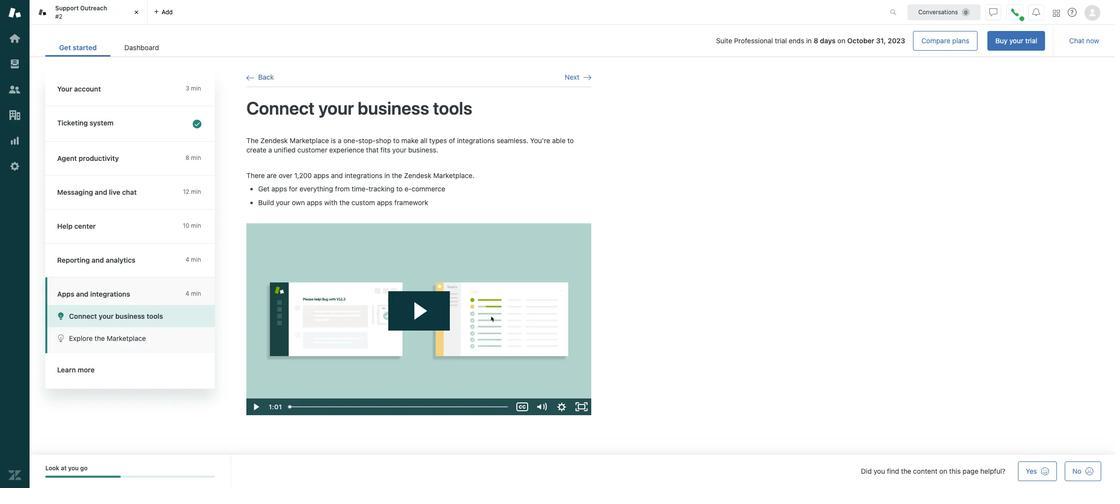 Task type: locate. For each thing, give the bounding box(es) containing it.
progress bar image
[[45, 477, 121, 479]]

chat
[[122, 188, 137, 197]]

0 horizontal spatial you
[[68, 465, 79, 473]]

1 vertical spatial 4
[[186, 290, 189, 298]]

0 vertical spatial connect
[[246, 98, 315, 119]]

1 horizontal spatial in
[[806, 36, 812, 45]]

2 min from the top
[[191, 154, 201, 162]]

tracking
[[369, 185, 395, 193]]

now
[[1087, 36, 1100, 45]]

0 vertical spatial integrations
[[457, 136, 495, 145]]

zendesk image
[[8, 470, 21, 483]]

zendesk up e-
[[404, 171, 432, 180]]

content-title region
[[246, 97, 592, 120]]

agent
[[57, 154, 77, 163]]

section containing suite professional trial ends in
[[181, 31, 1046, 51]]

with
[[324, 199, 338, 207]]

messaging
[[57, 188, 93, 197]]

trial left ends
[[775, 36, 787, 45]]

buy your trial button
[[988, 31, 1046, 51]]

your inside connect your business tools button
[[99, 313, 114, 321]]

get up build
[[258, 185, 270, 193]]

you
[[68, 465, 79, 473], [874, 468, 885, 476]]

your up explore the marketplace on the left bottom of page
[[99, 313, 114, 321]]

min for reporting and analytics
[[191, 256, 201, 264]]

0 horizontal spatial business
[[115, 313, 145, 321]]

marketplace inside button
[[107, 335, 146, 343]]

tools inside button
[[147, 313, 163, 321]]

1 horizontal spatial a
[[338, 136, 342, 145]]

page
[[963, 468, 979, 476]]

connect up explore
[[69, 313, 97, 321]]

get for get apps for everything from time-tracking to e-commerce
[[258, 185, 270, 193]]

on left this
[[940, 468, 948, 476]]

agent productivity
[[57, 154, 119, 163]]

framework
[[395, 199, 428, 207]]

footer
[[30, 455, 1116, 489]]

and left the live in the top of the page
[[95, 188, 107, 197]]

min inside apps and integrations heading
[[191, 290, 201, 298]]

ticketing system button
[[45, 106, 213, 141]]

on inside footer
[[940, 468, 948, 476]]

and inside apps and integrations heading
[[76, 290, 88, 299]]

12 min
[[183, 188, 201, 196]]

12
[[183, 188, 189, 196]]

1 vertical spatial connect your business tools
[[69, 313, 163, 321]]

marketplace up customer
[[290, 136, 329, 145]]

connect
[[246, 98, 315, 119], [69, 313, 97, 321]]

8 up 12 at the top left of page
[[186, 154, 189, 162]]

apps left for
[[272, 185, 287, 193]]

apps down everything
[[307, 199, 322, 207]]

4 inside apps and integrations heading
[[186, 290, 189, 298]]

1 vertical spatial zendesk
[[404, 171, 432, 180]]

0 horizontal spatial marketplace
[[107, 335, 146, 343]]

and
[[331, 171, 343, 180], [95, 188, 107, 197], [92, 256, 104, 265], [76, 290, 88, 299]]

1 min from the top
[[191, 85, 201, 92]]

all
[[420, 136, 428, 145]]

marketplace
[[290, 136, 329, 145], [107, 335, 146, 343]]

learn more
[[57, 366, 95, 375]]

0 horizontal spatial 8
[[186, 154, 189, 162]]

a right create
[[268, 146, 272, 154]]

2 vertical spatial integrations
[[90, 290, 130, 299]]

experience
[[329, 146, 364, 154]]

the right find
[[901, 468, 912, 476]]

the right explore
[[95, 335, 105, 343]]

this
[[950, 468, 961, 476]]

unified
[[274, 146, 296, 154]]

connect down back
[[246, 98, 315, 119]]

4 min for analytics
[[186, 256, 201, 264]]

0 vertical spatial a
[[338, 136, 342, 145]]

0 vertical spatial business
[[358, 98, 429, 119]]

build
[[258, 199, 274, 207]]

notifications image
[[1033, 8, 1041, 16]]

0 vertical spatial connect your business tools
[[246, 98, 472, 119]]

you right at
[[68, 465, 79, 473]]

1 vertical spatial get
[[258, 185, 270, 193]]

4 min from the top
[[191, 222, 201, 230]]

connect your business tools inside the content-title region
[[246, 98, 472, 119]]

your inside the content-title region
[[319, 98, 354, 119]]

1 horizontal spatial trial
[[1026, 36, 1038, 45]]

4 min inside apps and integrations heading
[[186, 290, 201, 298]]

integrations inside the zendesk marketplace is a one-stop-shop to make all types of integrations seamless. you're able to create a unified customer experience that fits your business.
[[457, 136, 495, 145]]

integrations right of
[[457, 136, 495, 145]]

8 left 'days'
[[814, 36, 819, 45]]

your up is on the left top
[[319, 98, 354, 119]]

outreach
[[80, 4, 107, 12]]

0 horizontal spatial zendesk
[[260, 136, 288, 145]]

0 vertical spatial zendesk
[[260, 136, 288, 145]]

in right ends
[[806, 36, 812, 45]]

marketplace inside the zendesk marketplace is a one-stop-shop to make all types of integrations seamless. you're able to create a unified customer experience that fits your business.
[[290, 136, 329, 145]]

tools up of
[[433, 98, 472, 119]]

region
[[246, 136, 592, 416]]

0 horizontal spatial integrations
[[90, 290, 130, 299]]

help
[[57, 222, 73, 231]]

0 vertical spatial 4
[[186, 256, 189, 264]]

trial inside buy your trial button
[[1026, 36, 1038, 45]]

and left analytics
[[92, 256, 104, 265]]

in up tracking
[[385, 171, 390, 180]]

2 horizontal spatial integrations
[[457, 136, 495, 145]]

1 vertical spatial 8
[[186, 154, 189, 162]]

marketplace down connect your business tools button
[[107, 335, 146, 343]]

analytics
[[106, 256, 136, 265]]

0 vertical spatial marketplace
[[290, 136, 329, 145]]

dashboard tab
[[111, 38, 173, 57]]

zendesk up unified
[[260, 136, 288, 145]]

your left own at the left top of the page
[[276, 199, 290, 207]]

0 vertical spatial get
[[59, 43, 71, 52]]

did
[[861, 468, 872, 476]]

0 horizontal spatial connect
[[69, 313, 97, 321]]

tab list
[[45, 38, 173, 57]]

5 min from the top
[[191, 256, 201, 264]]

own
[[292, 199, 305, 207]]

1 vertical spatial 4 min
[[186, 290, 201, 298]]

get started image
[[8, 32, 21, 45]]

1 vertical spatial on
[[940, 468, 948, 476]]

10 min
[[183, 222, 201, 230]]

3 min from the top
[[191, 188, 201, 196]]

get help image
[[1068, 8, 1077, 17]]

in
[[806, 36, 812, 45], [385, 171, 390, 180]]

2 4 from the top
[[186, 290, 189, 298]]

1 horizontal spatial you
[[874, 468, 885, 476]]

get started
[[59, 43, 97, 52]]

0 horizontal spatial tools
[[147, 313, 163, 321]]

and for messaging and live chat
[[95, 188, 107, 197]]

1 horizontal spatial business
[[358, 98, 429, 119]]

0 vertical spatial on
[[838, 36, 846, 45]]

buy
[[996, 36, 1008, 45]]

a right is on the left top
[[338, 136, 342, 145]]

messaging and live chat
[[57, 188, 137, 197]]

min for your account
[[191, 85, 201, 92]]

integrations up connect your business tools button
[[90, 290, 130, 299]]

1 vertical spatial connect
[[69, 313, 97, 321]]

1 vertical spatial business
[[115, 313, 145, 321]]

marketplace.
[[433, 171, 475, 180]]

no button
[[1065, 462, 1102, 482]]

conversations button
[[908, 4, 981, 20]]

marketplace for the
[[107, 335, 146, 343]]

tools up 'explore the marketplace' button
[[147, 313, 163, 321]]

business up shop
[[358, 98, 429, 119]]

0 horizontal spatial trial
[[775, 36, 787, 45]]

progress-bar progress bar
[[45, 477, 215, 479]]

0 vertical spatial tools
[[433, 98, 472, 119]]

1 4 min from the top
[[186, 256, 201, 264]]

trial down the notifications icon
[[1026, 36, 1038, 45]]

started
[[73, 43, 97, 52]]

customers image
[[8, 83, 21, 96]]

integrations up 'time-'
[[345, 171, 383, 180]]

and up from
[[331, 171, 343, 180]]

1 trial from the left
[[775, 36, 787, 45]]

and right apps
[[76, 290, 88, 299]]

1 vertical spatial integrations
[[345, 171, 383, 180]]

tools
[[433, 98, 472, 119], [147, 313, 163, 321]]

6 min from the top
[[191, 290, 201, 298]]

explore the marketplace button
[[47, 328, 215, 350]]

the
[[392, 171, 402, 180], [340, 199, 350, 207], [95, 335, 105, 343], [901, 468, 912, 476]]

0 vertical spatial 8
[[814, 36, 819, 45]]

1 horizontal spatial get
[[258, 185, 270, 193]]

1 4 from the top
[[186, 256, 189, 264]]

1 vertical spatial marketplace
[[107, 335, 146, 343]]

customer
[[298, 146, 328, 154]]

your
[[1010, 36, 1024, 45], [319, 98, 354, 119], [392, 146, 407, 154], [276, 199, 290, 207], [99, 313, 114, 321]]

1 vertical spatial tools
[[147, 313, 163, 321]]

1 horizontal spatial marketplace
[[290, 136, 329, 145]]

next
[[565, 73, 580, 81]]

0 horizontal spatial in
[[385, 171, 390, 180]]

time-
[[352, 185, 369, 193]]

on
[[838, 36, 846, 45], [940, 468, 948, 476]]

business.
[[408, 146, 438, 154]]

business up 'explore the marketplace' button
[[115, 313, 145, 321]]

there
[[246, 171, 265, 180]]

footer containing did you find the content on this page helpful?
[[30, 455, 1116, 489]]

0 vertical spatial 4 min
[[186, 256, 201, 264]]

your inside the zendesk marketplace is a one-stop-shop to make all types of integrations seamless. you're able to create a unified customer experience that fits your business.
[[392, 146, 407, 154]]

0 horizontal spatial connect your business tools
[[69, 313, 163, 321]]

get left started
[[59, 43, 71, 52]]

0 horizontal spatial a
[[268, 146, 272, 154]]

the up tracking
[[392, 171, 402, 180]]

dashboard
[[124, 43, 159, 52]]

1 horizontal spatial tools
[[433, 98, 472, 119]]

compare plans
[[922, 36, 970, 45]]

no
[[1073, 468, 1082, 476]]

1 horizontal spatial connect your business tools
[[246, 98, 472, 119]]

region containing the zendesk marketplace is a one-stop-shop to make all types of integrations seamless. you're able to create a unified customer experience that fits your business.
[[246, 136, 592, 416]]

8 min
[[186, 154, 201, 162]]

min
[[191, 85, 201, 92], [191, 154, 201, 162], [191, 188, 201, 196], [191, 222, 201, 230], [191, 256, 201, 264], [191, 290, 201, 298]]

0 horizontal spatial get
[[59, 43, 71, 52]]

video thumbnail image
[[246, 224, 592, 416], [246, 224, 592, 416]]

and for reporting and analytics
[[92, 256, 104, 265]]

1 horizontal spatial connect
[[246, 98, 315, 119]]

2 4 min from the top
[[186, 290, 201, 298]]

organizations image
[[8, 109, 21, 122]]

custom
[[352, 199, 375, 207]]

section
[[181, 31, 1046, 51]]

for
[[289, 185, 298, 193]]

tab containing support outreach
[[30, 0, 148, 25]]

marketplace for zendesk
[[290, 136, 329, 145]]

1 horizontal spatial on
[[940, 468, 948, 476]]

your right fits
[[392, 146, 407, 154]]

back button
[[246, 73, 274, 82]]

8
[[814, 36, 819, 45], [186, 154, 189, 162]]

your account
[[57, 85, 101, 93]]

zendesk products image
[[1053, 10, 1060, 17]]

tab
[[30, 0, 148, 25]]

connect your business tools up stop- at the left top of page
[[246, 98, 472, 119]]

a
[[338, 136, 342, 145], [268, 146, 272, 154]]

your right buy
[[1010, 36, 1024, 45]]

1 vertical spatial a
[[268, 146, 272, 154]]

on right 'days'
[[838, 36, 846, 45]]

help center
[[57, 222, 96, 231]]

3 min
[[186, 85, 201, 92]]

explore
[[69, 335, 93, 343]]

2 trial from the left
[[1026, 36, 1038, 45]]

professional
[[734, 36, 773, 45]]

0 vertical spatial in
[[806, 36, 812, 45]]

connect your business tools up explore the marketplace on the left bottom of page
[[69, 313, 163, 321]]

you right did
[[874, 468, 885, 476]]

connect inside connect your business tools button
[[69, 313, 97, 321]]

connect your business tools inside button
[[69, 313, 163, 321]]

#2
[[55, 13, 63, 20]]

chat now
[[1070, 36, 1100, 45]]



Task type: describe. For each thing, give the bounding box(es) containing it.
suite professional trial ends in 8 days on october 31, 2023
[[716, 36, 906, 45]]

integrations inside heading
[[90, 290, 130, 299]]

ticketing
[[57, 119, 88, 127]]

build your own apps with the custom apps framework
[[258, 199, 428, 207]]

october
[[848, 36, 875, 45]]

the inside footer
[[901, 468, 912, 476]]

there are over 1,200 apps and integrations in the zendesk marketplace.
[[246, 171, 475, 180]]

2023
[[888, 36, 906, 45]]

chat
[[1070, 36, 1085, 45]]

connect your business tools button
[[47, 306, 215, 328]]

tools inside the content-title region
[[433, 98, 472, 119]]

look at you go
[[45, 465, 88, 473]]

learn
[[57, 366, 76, 375]]

zendesk inside the zendesk marketplace is a one-stop-shop to make all types of integrations seamless. you're able to create a unified customer experience that fits your business.
[[260, 136, 288, 145]]

days
[[820, 36, 836, 45]]

buy your trial
[[996, 36, 1038, 45]]

close image
[[132, 7, 141, 17]]

trial for professional
[[775, 36, 787, 45]]

to right shop
[[393, 136, 400, 145]]

center
[[74, 222, 96, 231]]

1 vertical spatial in
[[385, 171, 390, 180]]

your
[[57, 85, 72, 93]]

ticketing system
[[57, 119, 114, 127]]

4 for reporting and analytics
[[186, 256, 189, 264]]

min for apps and integrations
[[191, 290, 201, 298]]

4 min for integrations
[[186, 290, 201, 298]]

is
[[331, 136, 336, 145]]

everything
[[300, 185, 333, 193]]

the zendesk marketplace is a one-stop-shop to make all types of integrations seamless. you're able to create a unified customer experience that fits your business.
[[246, 136, 574, 154]]

at
[[61, 465, 67, 473]]

apps
[[57, 290, 74, 299]]

stop-
[[359, 136, 376, 145]]

views image
[[8, 58, 21, 70]]

from
[[335, 185, 350, 193]]

shop
[[376, 136, 391, 145]]

more
[[78, 366, 95, 375]]

reporting
[[57, 256, 90, 265]]

learn more button
[[45, 354, 213, 387]]

go
[[80, 465, 88, 473]]

get apps for everything from time-tracking to e-commerce
[[258, 185, 445, 193]]

tabs tab list
[[30, 0, 880, 25]]

the right with
[[340, 199, 350, 207]]

1,200
[[294, 171, 312, 180]]

connect inside the content-title region
[[246, 98, 315, 119]]

are
[[267, 171, 277, 180]]

min for messaging and live chat
[[191, 188, 201, 196]]

support outreach #2
[[55, 4, 107, 20]]

ends
[[789, 36, 805, 45]]

chat now button
[[1062, 31, 1108, 51]]

live
[[109, 188, 120, 197]]

get for get started
[[59, 43, 71, 52]]

suite
[[716, 36, 733, 45]]

and inside region
[[331, 171, 343, 180]]

reporting image
[[8, 135, 21, 147]]

back
[[258, 73, 274, 81]]

31,
[[877, 36, 886, 45]]

1 horizontal spatial 8
[[814, 36, 819, 45]]

apps up everything
[[314, 171, 329, 180]]

reporting and analytics
[[57, 256, 136, 265]]

video element
[[246, 224, 592, 416]]

business inside connect your business tools button
[[115, 313, 145, 321]]

apps and integrations
[[57, 290, 130, 299]]

e-
[[405, 185, 412, 193]]

1 horizontal spatial integrations
[[345, 171, 383, 180]]

that
[[366, 146, 379, 154]]

min for agent productivity
[[191, 154, 201, 162]]

helpful?
[[981, 468, 1006, 476]]

admin image
[[8, 160, 21, 173]]

zendesk support image
[[8, 6, 21, 19]]

plans
[[953, 36, 970, 45]]

support
[[55, 4, 79, 12]]

conversations
[[919, 8, 958, 16]]

and for apps and integrations
[[76, 290, 88, 299]]

trial for your
[[1026, 36, 1038, 45]]

find
[[887, 468, 900, 476]]

yes
[[1026, 468, 1037, 476]]

3
[[186, 85, 189, 92]]

to right able
[[568, 136, 574, 145]]

make
[[402, 136, 419, 145]]

types
[[429, 136, 447, 145]]

over
[[279, 171, 293, 180]]

you're
[[530, 136, 551, 145]]

system
[[90, 119, 114, 127]]

0 horizontal spatial on
[[838, 36, 846, 45]]

main element
[[0, 0, 30, 489]]

10
[[183, 222, 189, 230]]

one-
[[344, 136, 359, 145]]

min for help center
[[191, 222, 201, 230]]

productivity
[[79, 154, 119, 163]]

the inside button
[[95, 335, 105, 343]]

add
[[162, 8, 173, 16]]

compare plans button
[[913, 31, 978, 51]]

tab list containing get started
[[45, 38, 173, 57]]

button displays agent's chat status as invisible. image
[[990, 8, 998, 16]]

of
[[449, 136, 455, 145]]

create
[[246, 146, 267, 154]]

did you find the content on this page helpful?
[[861, 468, 1006, 476]]

able
[[552, 136, 566, 145]]

business inside the content-title region
[[358, 98, 429, 119]]

your inside buy your trial button
[[1010, 36, 1024, 45]]

4 for apps and integrations
[[186, 290, 189, 298]]

October 31, 2023 text field
[[848, 36, 906, 45]]

commerce
[[412, 185, 445, 193]]

to left e-
[[396, 185, 403, 193]]

fits
[[381, 146, 391, 154]]

explore the marketplace
[[69, 335, 146, 343]]

the
[[246, 136, 259, 145]]

apps and integrations heading
[[45, 278, 215, 306]]

1 horizontal spatial zendesk
[[404, 171, 432, 180]]

account
[[74, 85, 101, 93]]

apps down tracking
[[377, 199, 393, 207]]



Task type: vqa. For each thing, say whether or not it's contained in the screenshot.
Get to the left
yes



